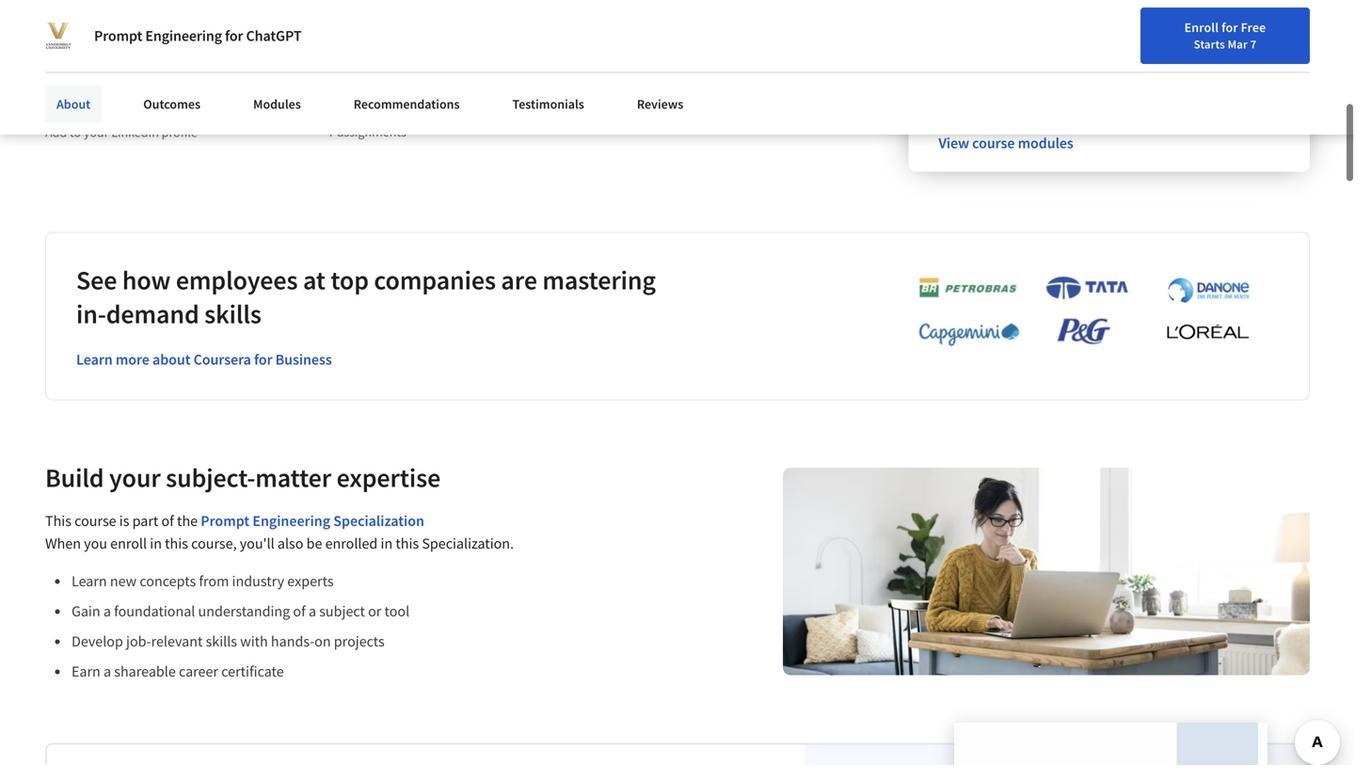 Task type: describe. For each thing, give the bounding box(es) containing it.
with
[[240, 632, 268, 651]]

0 horizontal spatial engineering
[[145, 26, 222, 45]]

course,
[[191, 534, 237, 553]]

free for enroll for free starts mar 7
[[1241, 19, 1267, 36]]

(approximately)
[[1011, 16, 1140, 39]]

enroll
[[110, 534, 147, 553]]

modules link
[[242, 85, 312, 123]]

enrolled
[[325, 534, 378, 553]]

for left business at the top of the page
[[254, 350, 273, 369]]

modules
[[253, 96, 301, 113]]

tool
[[385, 602, 410, 621]]

18 hours (approximately)
[[939, 16, 1140, 39]]

learn for learn new concepts from industry experts
[[72, 572, 107, 591]]

industry
[[232, 572, 284, 591]]

mastering
[[543, 263, 656, 296]]

specialization.
[[422, 534, 514, 553]]

shareable
[[45, 94, 110, 113]]

recommendations
[[354, 96, 460, 113]]

for inside join for free link
[[1300, 62, 1317, 79]]

you
[[84, 534, 107, 553]]

matter
[[255, 461, 331, 494]]

2 this from the left
[[396, 534, 419, 553]]

prompt engineering specialization link
[[201, 511, 425, 530]]

vanderbilt university image
[[45, 23, 72, 49]]

concepts
[[140, 572, 196, 591]]

career
[[179, 662, 218, 681]]

learn more about coursera for business link
[[76, 350, 332, 369]]

a left subject
[[309, 602, 316, 621]]

about
[[153, 350, 191, 369]]

coursera enterprise logos image
[[891, 275, 1267, 357]]

is
[[119, 511, 129, 530]]

employees
[[176, 263, 298, 296]]

0 vertical spatial prompt
[[94, 26, 142, 45]]

earn
[[72, 662, 101, 681]]

new
[[110, 572, 137, 591]]

chatgpt
[[246, 26, 302, 45]]

view
[[939, 133, 970, 152]]

individuals
[[54, 9, 126, 28]]

this course is part of the prompt engineering specialization when you enroll in this course, you'll also be enrolled in this specialization.
[[45, 511, 514, 553]]

experts
[[287, 572, 334, 591]]

for left chatgpt
[[225, 26, 243, 45]]

skills inside the see how employees at top companies are mastering in-demand skills
[[204, 297, 262, 330]]

find your new career link
[[1076, 56, 1213, 80]]

for
[[30, 9, 51, 28]]

find your new career
[[1086, 59, 1204, 76]]

0 horizontal spatial 7
[[328, 123, 335, 140]]

of for the
[[161, 511, 174, 530]]

18
[[939, 16, 958, 39]]

add to your linkedin profile
[[45, 124, 198, 141]]

view course modules link
[[939, 133, 1074, 152]]

7 assignments
[[328, 123, 407, 140]]

testimonials link
[[501, 85, 596, 123]]

profile
[[162, 124, 198, 141]]

about
[[56, 96, 91, 113]]

develop
[[72, 632, 123, 651]]

from
[[199, 572, 229, 591]]

1 this from the left
[[165, 534, 188, 553]]

for individuals
[[30, 9, 126, 28]]

subject
[[319, 602, 365, 621]]

outcomes
[[143, 96, 201, 113]]

also
[[278, 534, 304, 553]]

course for is
[[74, 511, 116, 530]]

linkedin
[[111, 124, 159, 141]]

coursera
[[194, 350, 251, 369]]

outcomes link
[[132, 85, 212, 123]]

top
[[331, 263, 369, 296]]

hands-
[[271, 632, 315, 651]]

job-
[[126, 632, 151, 651]]

learn more about coursera for business
[[76, 350, 332, 369]]

this
[[45, 511, 71, 530]]

assignments
[[337, 123, 407, 140]]

or
[[368, 602, 382, 621]]

gain a foundational understanding of a subject or tool
[[72, 602, 410, 621]]

1 in from the left
[[150, 534, 162, 553]]

modules
[[1018, 133, 1074, 152]]

testimonials
[[513, 96, 584, 113]]

see how employees at top companies are mastering in-demand skills
[[76, 263, 656, 330]]

0 vertical spatial certificate
[[113, 94, 177, 113]]

build your subject-matter expertise
[[45, 461, 441, 494]]

see
[[76, 263, 117, 296]]

find
[[1086, 59, 1110, 76]]

engineering inside this course is part of the prompt engineering specialization when you enroll in this course, you'll also be enrolled in this specialization.
[[253, 511, 330, 530]]

to for know
[[104, 22, 120, 46]]

join for free
[[1272, 62, 1345, 79]]

learn for learn more about coursera for business
[[76, 350, 113, 369]]

details to know
[[45, 22, 168, 46]]

view course modules
[[939, 133, 1074, 152]]

relevant
[[151, 632, 203, 651]]



Task type: locate. For each thing, give the bounding box(es) containing it.
in-
[[76, 297, 106, 330]]

when
[[45, 534, 81, 553]]

to right add
[[70, 124, 81, 141]]

0 vertical spatial skills
[[204, 297, 262, 330]]

1 vertical spatial skills
[[206, 632, 237, 651]]

understanding
[[198, 602, 290, 621]]

0 horizontal spatial this
[[165, 534, 188, 553]]

shareable certificate
[[45, 94, 177, 113]]

0 horizontal spatial prompt
[[94, 26, 142, 45]]

expertise
[[337, 461, 441, 494]]

prompt
[[94, 26, 142, 45], [201, 511, 250, 530]]

2 vertical spatial your
[[109, 461, 161, 494]]

a right 'gain'
[[103, 602, 111, 621]]

2 in from the left
[[381, 534, 393, 553]]

in
[[1245, 59, 1256, 76]]

1 vertical spatial free
[[1320, 62, 1345, 79]]

skills left with
[[206, 632, 237, 651]]

coursera career certificate image
[[955, 723, 1268, 765]]

a for earn a shareable career certificate
[[104, 662, 111, 681]]

flexible
[[939, 57, 1001, 81]]

0 vertical spatial to
[[104, 22, 120, 46]]

free inside enroll for free starts mar 7
[[1241, 19, 1267, 36]]

flexible schedule
[[939, 57, 1077, 81]]

course up you
[[74, 511, 116, 530]]

the
[[177, 511, 198, 530]]

for inside enroll for free starts mar 7
[[1222, 19, 1239, 36]]

subject-
[[166, 461, 255, 494]]

part
[[132, 511, 158, 530]]

1 horizontal spatial course
[[973, 133, 1015, 152]]

0 vertical spatial learn
[[76, 350, 113, 369]]

gain
[[72, 602, 100, 621]]

engineering up outcomes link
[[145, 26, 222, 45]]

hours
[[962, 16, 1008, 39]]

reviews
[[637, 96, 684, 113]]

1 vertical spatial certificate
[[221, 662, 284, 681]]

1 horizontal spatial this
[[396, 534, 419, 553]]

7 left the assignments
[[328, 123, 335, 140]]

develop job-relevant skills with hands-on projects
[[72, 632, 385, 651]]

1 vertical spatial 7
[[328, 123, 335, 140]]

are
[[501, 263, 538, 296]]

1 horizontal spatial engineering
[[253, 511, 330, 530]]

this down the
[[165, 534, 188, 553]]

skills down employees
[[204, 297, 262, 330]]

free
[[1241, 19, 1267, 36], [1320, 62, 1345, 79]]

mar
[[1228, 37, 1248, 52]]

prompt engineering for chatgpt
[[94, 26, 302, 45]]

shareable
[[114, 662, 176, 681]]

coursera image
[[23, 53, 142, 83]]

1 vertical spatial prompt
[[201, 511, 250, 530]]

0 horizontal spatial in
[[150, 534, 162, 553]]

0 vertical spatial course
[[973, 133, 1015, 152]]

7 right the mar
[[1251, 37, 1257, 52]]

1 horizontal spatial prompt
[[201, 511, 250, 530]]

engineering
[[145, 26, 222, 45], [253, 511, 330, 530]]

course right "view"
[[973, 133, 1015, 152]]

details
[[45, 22, 100, 46]]

know
[[124, 22, 168, 46]]

enroll for free starts mar 7
[[1185, 19, 1267, 52]]

build
[[45, 461, 104, 494]]

7
[[1251, 37, 1257, 52], [328, 123, 335, 140]]

0 horizontal spatial to
[[70, 124, 81, 141]]

log in link
[[1213, 56, 1265, 79]]

0 vertical spatial 7
[[1251, 37, 1257, 52]]

your for find
[[1113, 59, 1138, 76]]

your
[[1113, 59, 1138, 76], [84, 124, 109, 141], [109, 461, 161, 494]]

learn left 'more'
[[76, 350, 113, 369]]

assessments
[[328, 94, 410, 113]]

course for modules
[[973, 133, 1015, 152]]

companies
[[374, 263, 496, 296]]

more
[[116, 350, 150, 369]]

learn up 'gain'
[[72, 572, 107, 591]]

earn a shareable career certificate
[[72, 662, 284, 681]]

foundational
[[114, 602, 195, 621]]

1 horizontal spatial in
[[381, 534, 393, 553]]

prompt inside this course is part of the prompt engineering specialization when you enroll in this course, you'll also be enrolled in this specialization.
[[201, 511, 250, 530]]

your up part
[[109, 461, 161, 494]]

to for your
[[70, 124, 81, 141]]

in
[[150, 534, 162, 553], [381, 534, 393, 553]]

new
[[1140, 59, 1165, 76]]

schedule
[[1005, 57, 1077, 81]]

1 vertical spatial engineering
[[253, 511, 330, 530]]

certificate
[[113, 94, 177, 113], [221, 662, 284, 681]]

your for build
[[109, 461, 161, 494]]

learn
[[76, 350, 113, 369], [72, 572, 107, 591]]

of inside this course is part of the prompt engineering specialization when you enroll in this course, you'll also be enrolled in this specialization.
[[161, 511, 174, 530]]

0 vertical spatial your
[[1113, 59, 1138, 76]]

0 horizontal spatial certificate
[[113, 94, 177, 113]]

1 vertical spatial course
[[74, 511, 116, 530]]

None search field
[[269, 49, 579, 87]]

be
[[307, 534, 322, 553]]

certificate up linkedin in the top of the page
[[113, 94, 177, 113]]

for
[[1222, 19, 1239, 36], [225, 26, 243, 45], [1300, 62, 1317, 79], [254, 350, 273, 369]]

to left 'know'
[[104, 22, 120, 46]]

starts
[[1194, 37, 1226, 52]]

0 horizontal spatial course
[[74, 511, 116, 530]]

0 vertical spatial free
[[1241, 19, 1267, 36]]

1 vertical spatial of
[[293, 602, 306, 621]]

certificate down with
[[221, 662, 284, 681]]

1 horizontal spatial 7
[[1251, 37, 1257, 52]]

this down specialization
[[396, 534, 419, 553]]

your down shareable certificate
[[84, 124, 109, 141]]

skills
[[204, 297, 262, 330], [206, 632, 237, 651]]

1 horizontal spatial to
[[104, 22, 120, 46]]

specialization
[[334, 511, 425, 530]]

of up hands-
[[293, 602, 306, 621]]

1 vertical spatial to
[[70, 124, 81, 141]]

a
[[103, 602, 111, 621], [309, 602, 316, 621], [104, 662, 111, 681]]

for right join
[[1300, 62, 1317, 79]]

free up the mar
[[1241, 19, 1267, 36]]

free right join
[[1320, 62, 1345, 79]]

learn new concepts from industry experts
[[72, 572, 334, 591]]

engineering up also
[[253, 511, 330, 530]]

demand
[[106, 297, 199, 330]]

join for free link
[[1267, 52, 1350, 88]]

recommendations link
[[342, 85, 471, 123]]

course inside this course is part of the prompt engineering specialization when you enroll in this course, you'll also be enrolled in this specialization.
[[74, 511, 116, 530]]

free for join for free
[[1320, 62, 1345, 79]]

career
[[1167, 59, 1204, 76]]

log in
[[1223, 59, 1256, 76]]

of left the
[[161, 511, 174, 530]]

0 horizontal spatial of
[[161, 511, 174, 530]]

1 horizontal spatial of
[[293, 602, 306, 621]]

in down part
[[150, 534, 162, 553]]

1 horizontal spatial free
[[1320, 62, 1345, 79]]

on
[[315, 632, 331, 651]]

at
[[303, 263, 326, 296]]

course
[[973, 133, 1015, 152], [74, 511, 116, 530]]

1 horizontal spatial certificate
[[221, 662, 284, 681]]

0 vertical spatial engineering
[[145, 26, 222, 45]]

your right find
[[1113, 59, 1138, 76]]

a for gain a foundational understanding of a subject or tool
[[103, 602, 111, 621]]

7 inside enroll for free starts mar 7
[[1251, 37, 1257, 52]]

1 vertical spatial your
[[84, 124, 109, 141]]

you'll
[[240, 534, 275, 553]]

join
[[1272, 62, 1297, 79]]

add
[[45, 124, 67, 141]]

0 horizontal spatial free
[[1241, 19, 1267, 36]]

in down specialization
[[381, 534, 393, 553]]

0 vertical spatial of
[[161, 511, 174, 530]]

of
[[161, 511, 174, 530], [293, 602, 306, 621]]

1 vertical spatial learn
[[72, 572, 107, 591]]

about link
[[45, 85, 102, 123]]

for up the mar
[[1222, 19, 1239, 36]]

business
[[276, 350, 332, 369]]

log
[[1223, 59, 1243, 76]]

a right earn
[[104, 662, 111, 681]]

your inside find your new career link
[[1113, 59, 1138, 76]]

of for a
[[293, 602, 306, 621]]



Task type: vqa. For each thing, say whether or not it's contained in the screenshot.
above,
no



